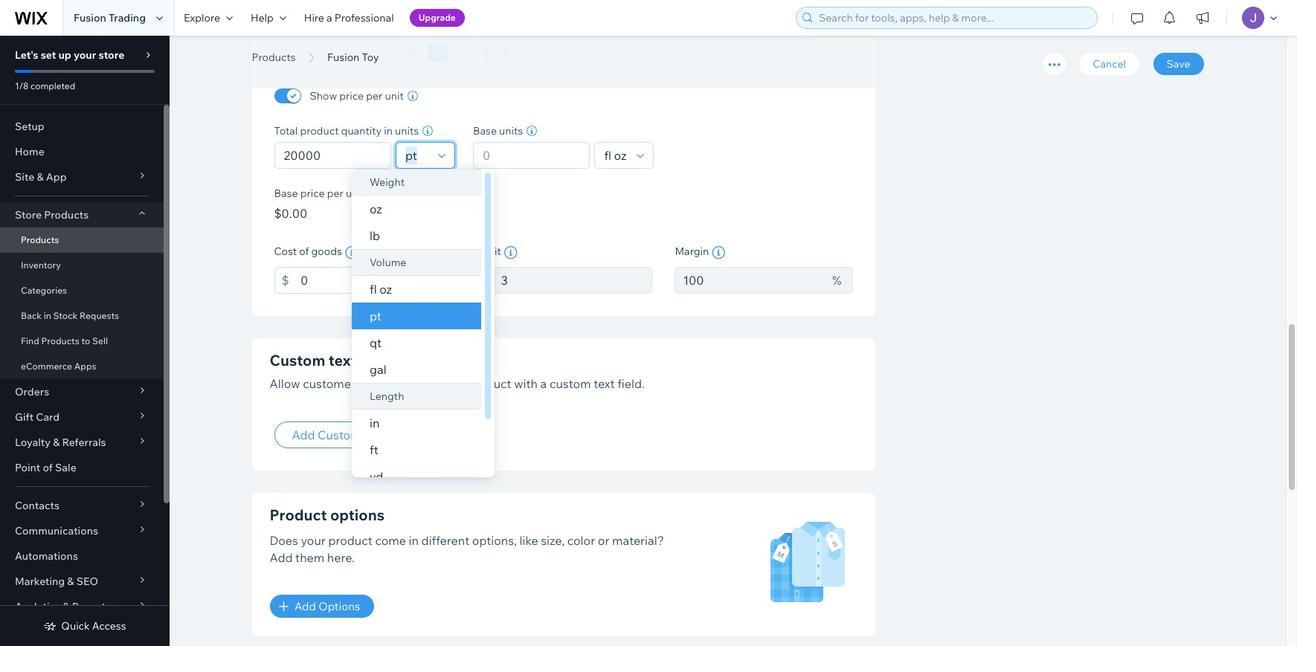 Task type: vqa. For each thing, say whether or not it's contained in the screenshot.
INVENTORY LINK
yes



Task type: describe. For each thing, give the bounding box(es) containing it.
of for sale
[[43, 461, 53, 475]]

& for loyalty
[[53, 436, 60, 449]]

options,
[[472, 534, 517, 549]]

gift
[[15, 411, 34, 424]]

allow
[[270, 377, 300, 391]]

of for goods
[[299, 245, 309, 258]]

apps
[[74, 361, 96, 372]]

in up ft
[[370, 416, 380, 431]]

1 vertical spatial %
[[833, 273, 842, 288]]

show
[[310, 89, 337, 103]]

in right 'quantity'
[[384, 124, 393, 138]]

up
[[58, 48, 71, 62]]

site & app button
[[0, 164, 164, 190]]

fusion down hire
[[252, 32, 337, 65]]

back in stock requests
[[21, 310, 119, 321]]

in inside the does your product come in different options, like size, color or material? add them here.
[[409, 534, 419, 549]]

cancel
[[1093, 57, 1127, 71]]

sell
[[92, 336, 108, 347]]

point
[[15, 461, 40, 475]]

communications button
[[0, 519, 164, 544]]

home link
[[0, 139, 164, 164]]

custom text allow customers to personalize this product with a custom text field.
[[270, 351, 645, 391]]

& for site
[[37, 170, 44, 184]]

base for base units
[[473, 124, 497, 138]]

unit for base price per unit $0.00
[[346, 187, 365, 200]]

orders
[[15, 385, 49, 399]]

margin
[[675, 245, 709, 258]]

automations
[[15, 550, 78, 563]]

& for marketing
[[67, 575, 74, 589]]

come
[[375, 534, 406, 549]]

trading
[[109, 11, 146, 25]]

fusion toy down hire
[[252, 32, 388, 65]]

different
[[422, 534, 470, 549]]

gal
[[370, 362, 387, 377]]

sidebar element
[[0, 36, 170, 647]]

text
[[364, 428, 387, 443]]

add custom text field button
[[274, 422, 435, 449]]

automations link
[[0, 544, 164, 569]]

products up inventory
[[21, 234, 59, 246]]

material?
[[612, 534, 664, 549]]

hire a professional
[[304, 11, 394, 25]]

store products
[[15, 208, 89, 222]]

your inside the does your product come in different options, like size, color or material? add them here.
[[301, 534, 326, 549]]

here.
[[327, 551, 355, 565]]

add custom text field
[[292, 428, 417, 443]]

categories
[[21, 285, 67, 296]]

products up ecommerce apps
[[41, 336, 79, 347]]

info tooltip image
[[712, 246, 726, 260]]

to inside sidebar "element"
[[81, 336, 90, 347]]

add options button
[[270, 596, 374, 619]]

add options
[[295, 600, 361, 614]]

your inside sidebar "element"
[[74, 48, 96, 62]]

like
[[520, 534, 539, 549]]

fusion toy form
[[170, 0, 1298, 647]]

total product quantity in units
[[274, 124, 419, 138]]

options
[[330, 506, 385, 525]]

price for base price per unit $0.00
[[300, 187, 325, 200]]

length option
[[352, 383, 481, 410]]

custom inside button
[[318, 428, 361, 443]]

inventory link
[[0, 253, 164, 278]]

gift card button
[[0, 405, 164, 430]]

volume option
[[352, 249, 481, 276]]

volume
[[370, 256, 407, 269]]

1/8 completed
[[15, 80, 75, 92]]

1 units from the left
[[395, 124, 419, 138]]

point of sale
[[15, 461, 76, 475]]

analytics & reports
[[15, 601, 111, 614]]

size,
[[541, 534, 565, 549]]

Search for tools, apps, help & more... field
[[815, 7, 1093, 28]]

site & app
[[15, 170, 67, 184]]

profit
[[475, 245, 501, 258]]

analytics & reports button
[[0, 595, 164, 620]]

this
[[445, 377, 465, 391]]

back in stock requests link
[[0, 304, 164, 329]]

2 units from the left
[[499, 124, 523, 138]]

contacts button
[[0, 493, 164, 519]]

1 vertical spatial oz
[[380, 282, 392, 297]]

0 vertical spatial product
[[300, 124, 339, 138]]

setup link
[[0, 114, 164, 139]]

quick
[[61, 620, 90, 633]]

completed
[[31, 80, 75, 92]]

find products to sell link
[[0, 329, 164, 354]]

1 vertical spatial text
[[594, 377, 615, 391]]

quick access button
[[43, 620, 126, 633]]

contacts
[[15, 499, 60, 513]]

site
[[15, 170, 34, 184]]

upgrade
[[419, 12, 456, 23]]

base for base price per unit $0.00
[[274, 187, 298, 200]]

1/8
[[15, 80, 29, 92]]

unit for show price per unit
[[385, 89, 404, 103]]

per for show price per unit
[[366, 89, 383, 103]]

fl
[[370, 282, 377, 297]]

product
[[270, 506, 327, 525]]

field.
[[618, 377, 645, 391]]

custom inside custom text allow customers to personalize this product with a custom text field.
[[270, 351, 325, 370]]

stock
[[53, 310, 78, 321]]

marketing
[[15, 575, 65, 589]]

price for show price per unit
[[340, 89, 364, 103]]

ecommerce apps
[[21, 361, 96, 372]]

product inside custom text allow customers to personalize this product with a custom text field.
[[468, 377, 512, 391]]

ft
[[370, 443, 379, 458]]

0 field for product
[[279, 143, 386, 168]]

save
[[1167, 57, 1191, 71]]

personalize
[[378, 377, 442, 391]]



Task type: locate. For each thing, give the bounding box(es) containing it.
products link
[[244, 50, 303, 65], [0, 228, 164, 253]]

1 vertical spatial unit
[[346, 187, 365, 200]]

$ text field
[[501, 39, 653, 66]]

product inside the does your product come in different options, like size, color or material? add them here.
[[328, 534, 373, 549]]

hire
[[304, 11, 324, 25]]

text left field.
[[594, 377, 615, 391]]

1 horizontal spatial per
[[366, 89, 383, 103]]

add right plus xs image
[[295, 600, 316, 614]]

custom up allow
[[270, 351, 325, 370]]

store
[[15, 208, 42, 222]]

& up quick
[[63, 601, 70, 614]]

base price per unit $0.00
[[274, 187, 365, 221]]

0 horizontal spatial base
[[274, 187, 298, 200]]

$0.00
[[274, 206, 308, 221]]

fl oz
[[370, 282, 392, 297]]

1 horizontal spatial price
[[340, 89, 364, 103]]

help button
[[242, 0, 295, 36]]

price
[[340, 89, 364, 103], [300, 187, 325, 200]]

per for base price per unit $0.00
[[327, 187, 344, 200]]

quantity
[[341, 124, 382, 138]]

None text field
[[301, 267, 452, 294]]

setup
[[15, 120, 44, 133]]

point of sale link
[[0, 455, 164, 481]]

analytics
[[15, 601, 60, 614]]

quick access
[[61, 620, 126, 633]]

app
[[46, 170, 67, 184]]

0 horizontal spatial your
[[74, 48, 96, 62]]

base
[[473, 124, 497, 138], [274, 187, 298, 200]]

of right "cost"
[[299, 245, 309, 258]]

0 horizontal spatial units
[[395, 124, 419, 138]]

0 vertical spatial add
[[292, 428, 315, 443]]

& right "loyalty"
[[53, 436, 60, 449]]

of left sale
[[43, 461, 53, 475]]

& inside "popup button"
[[67, 575, 74, 589]]

store
[[99, 48, 125, 62]]

base units
[[473, 124, 523, 138]]

add down allow
[[292, 428, 315, 443]]

qt
[[370, 336, 382, 351]]

add
[[292, 428, 315, 443], [270, 551, 293, 565], [295, 600, 316, 614]]

price up $0.00
[[300, 187, 325, 200]]

0 horizontal spatial of
[[43, 461, 53, 475]]

your
[[74, 48, 96, 62], [301, 534, 326, 549]]

products link down store products
[[0, 228, 164, 253]]

color
[[568, 534, 595, 549]]

per left weight
[[327, 187, 344, 200]]

show price per unit
[[310, 89, 404, 103]]

0 vertical spatial oz
[[370, 202, 382, 217]]

1 vertical spatial of
[[43, 461, 53, 475]]

1 vertical spatial custom
[[318, 428, 361, 443]]

0 vertical spatial products link
[[244, 50, 303, 65]]

your up the them
[[301, 534, 326, 549]]

0 horizontal spatial to
[[81, 336, 90, 347]]

let's
[[15, 48, 38, 62]]

1 vertical spatial base
[[274, 187, 298, 200]]

in inside sidebar "element"
[[44, 310, 51, 321]]

pt
[[370, 309, 382, 324]]

products right store
[[44, 208, 89, 222]]

0 horizontal spatial info tooltip image
[[345, 246, 359, 260]]

0 horizontal spatial %
[[410, 46, 418, 60]]

oz right the fl
[[380, 282, 392, 297]]

products
[[252, 51, 296, 64], [44, 208, 89, 222], [21, 234, 59, 246], [41, 336, 79, 347]]

field
[[390, 428, 417, 443]]

of inside sidebar "element"
[[43, 461, 53, 475]]

0 field for units
[[478, 143, 585, 168]]

info tooltip image for profit
[[504, 246, 518, 260]]

0 vertical spatial to
[[81, 336, 90, 347]]

& inside dropdown button
[[63, 601, 70, 614]]

&
[[37, 170, 44, 184], [53, 436, 60, 449], [67, 575, 74, 589], [63, 601, 70, 614]]

a inside custom text allow customers to personalize this product with a custom text field.
[[541, 377, 547, 391]]

1 0 field from the left
[[279, 143, 386, 168]]

products inside dropdown button
[[44, 208, 89, 222]]

find products to sell
[[21, 336, 108, 347]]

find
[[21, 336, 39, 347]]

unit up total product quantity in units
[[385, 89, 404, 103]]

custom
[[550, 377, 591, 391]]

inventory
[[21, 260, 61, 271]]

1 vertical spatial price
[[300, 187, 325, 200]]

0 horizontal spatial products link
[[0, 228, 164, 253]]

categories link
[[0, 278, 164, 304]]

customers
[[303, 377, 362, 391]]

0 vertical spatial a
[[327, 11, 332, 25]]

info tooltip image for cost of goods
[[345, 246, 359, 260]]

requests
[[80, 310, 119, 321]]

weight option
[[352, 169, 481, 196]]

1 info tooltip image from the left
[[345, 246, 359, 260]]

0 horizontal spatial per
[[327, 187, 344, 200]]

add down does
[[270, 551, 293, 565]]

0 vertical spatial unit
[[385, 89, 404, 103]]

seo
[[76, 575, 98, 589]]

options
[[319, 600, 361, 614]]

2 vertical spatial product
[[328, 534, 373, 549]]

1 horizontal spatial of
[[299, 245, 309, 258]]

list box
[[352, 169, 495, 490]]

products link inside 'fusion toy' "form"
[[244, 50, 303, 65]]

1 vertical spatial add
[[270, 551, 293, 565]]

pt option
[[352, 303, 481, 330]]

in right come
[[409, 534, 419, 549]]

add inside the does your product come in different options, like size, color or material? add them here.
[[270, 551, 293, 565]]

cost
[[274, 245, 297, 258]]

upgrade button
[[410, 9, 465, 27]]

& inside dropdown button
[[53, 436, 60, 449]]

0 vertical spatial price
[[340, 89, 364, 103]]

product up here.
[[328, 534, 373, 549]]

1 horizontal spatial units
[[499, 124, 523, 138]]

2 vertical spatial add
[[295, 600, 316, 614]]

text up customers at the left bottom of the page
[[329, 351, 357, 370]]

None field
[[401, 143, 434, 168], [600, 143, 633, 168], [401, 143, 434, 168], [600, 143, 633, 168]]

1 vertical spatial to
[[364, 377, 376, 391]]

oz
[[370, 202, 382, 217], [380, 282, 392, 297]]

unit inside base price per unit $0.00
[[346, 187, 365, 200]]

loyalty
[[15, 436, 51, 449]]

fusion down hire a professional link
[[327, 51, 360, 64]]

store products button
[[0, 202, 164, 228]]

0 vertical spatial base
[[473, 124, 497, 138]]

0 horizontal spatial unit
[[346, 187, 365, 200]]

& right site
[[37, 170, 44, 184]]

per
[[366, 89, 383, 103], [327, 187, 344, 200]]

0 field down base units
[[478, 143, 585, 168]]

1 horizontal spatial base
[[473, 124, 497, 138]]

oz up lb
[[370, 202, 382, 217]]

list box containing oz
[[352, 169, 495, 490]]

info tooltip image
[[345, 246, 359, 260], [504, 246, 518, 260]]

of inside 'fusion toy' "form"
[[299, 245, 309, 258]]

1 horizontal spatial products link
[[244, 50, 303, 65]]

fusion toy up show price per unit
[[327, 51, 379, 64]]

1 vertical spatial your
[[301, 534, 326, 549]]

0 horizontal spatial text
[[329, 351, 357, 370]]

1 vertical spatial per
[[327, 187, 344, 200]]

total
[[274, 124, 298, 138]]

price right 'show'
[[340, 89, 364, 103]]

1 horizontal spatial info tooltip image
[[504, 246, 518, 260]]

1 vertical spatial products link
[[0, 228, 164, 253]]

card
[[36, 411, 60, 424]]

gift card
[[15, 411, 60, 424]]

home
[[15, 145, 44, 159]]

2 info tooltip image from the left
[[504, 246, 518, 260]]

0 horizontal spatial price
[[300, 187, 325, 200]]

0 vertical spatial custom
[[270, 351, 325, 370]]

add for add custom text field
[[292, 428, 315, 443]]

0 horizontal spatial a
[[327, 11, 332, 25]]

product right this
[[468, 377, 512, 391]]

communications
[[15, 525, 98, 538]]

per up 'quantity'
[[366, 89, 383, 103]]

sale
[[55, 461, 76, 475]]

them
[[296, 551, 325, 565]]

0 vertical spatial %
[[410, 46, 418, 60]]

0 field
[[279, 143, 386, 168], [478, 143, 585, 168]]

custom left text
[[318, 428, 361, 443]]

does
[[270, 534, 298, 549]]

1 horizontal spatial to
[[364, 377, 376, 391]]

length
[[370, 390, 404, 403]]

add for add options
[[295, 600, 316, 614]]

a right hire
[[327, 11, 332, 25]]

2 0 field from the left
[[478, 143, 585, 168]]

back
[[21, 310, 42, 321]]

& left the seo
[[67, 575, 74, 589]]

of
[[299, 245, 309, 258], [43, 461, 53, 475]]

toy
[[343, 32, 388, 65], [362, 51, 379, 64]]

to left the sell
[[81, 336, 90, 347]]

list box inside 'fusion toy' "form"
[[352, 169, 495, 490]]

explore
[[184, 11, 220, 25]]

loyalty & referrals
[[15, 436, 106, 449]]

0 field down total product quantity in units
[[279, 143, 386, 168]]

1 horizontal spatial text
[[594, 377, 615, 391]]

reports
[[72, 601, 111, 614]]

0 vertical spatial per
[[366, 89, 383, 103]]

0 vertical spatial of
[[299, 245, 309, 258]]

ecommerce
[[21, 361, 72, 372]]

1 vertical spatial product
[[468, 377, 512, 391]]

professional
[[335, 11, 394, 25]]

a right with
[[541, 377, 547, 391]]

base inside base price per unit $0.00
[[274, 187, 298, 200]]

product
[[300, 124, 339, 138], [468, 377, 512, 391], [328, 534, 373, 549]]

products link down help button at the left top
[[244, 50, 303, 65]]

1 horizontal spatial a
[[541, 377, 547, 391]]

to inside custom text allow customers to personalize this product with a custom text field.
[[364, 377, 376, 391]]

None text field
[[274, 39, 399, 66], [501, 267, 653, 294], [675, 267, 825, 294], [274, 39, 399, 66], [501, 267, 653, 294], [675, 267, 825, 294]]

in
[[384, 124, 393, 138], [44, 310, 51, 321], [370, 416, 380, 431], [409, 534, 419, 549]]

& for analytics
[[63, 601, 70, 614]]

1 horizontal spatial %
[[833, 273, 842, 288]]

goods
[[311, 245, 342, 258]]

1 vertical spatial a
[[541, 377, 547, 391]]

access
[[92, 620, 126, 633]]

ecommerce apps link
[[0, 354, 164, 380]]

& inside popup button
[[37, 170, 44, 184]]

save button
[[1154, 53, 1204, 75]]

0 vertical spatial your
[[74, 48, 96, 62]]

info tooltip image right goods at the left
[[345, 246, 359, 260]]

info tooltip image right the 'profit'
[[504, 246, 518, 260]]

orders button
[[0, 380, 164, 405]]

marketing & seo
[[15, 575, 98, 589]]

1 horizontal spatial your
[[301, 534, 326, 549]]

in right 'back'
[[44, 310, 51, 321]]

fusion left trading
[[74, 11, 106, 25]]

0 horizontal spatial 0 field
[[279, 143, 386, 168]]

unit left weight
[[346, 187, 365, 200]]

0 vertical spatial text
[[329, 351, 357, 370]]

products inside 'fusion toy' "form"
[[252, 51, 296, 64]]

price inside base price per unit $0.00
[[300, 187, 325, 200]]

units
[[395, 124, 419, 138], [499, 124, 523, 138]]

your right up
[[74, 48, 96, 62]]

set
[[41, 48, 56, 62]]

%
[[410, 46, 418, 60], [833, 273, 842, 288]]

plus xs image
[[279, 603, 288, 612]]

hire a professional link
[[295, 0, 403, 36]]

to right customers at the left bottom of the page
[[364, 377, 376, 391]]

to
[[81, 336, 90, 347], [364, 377, 376, 391]]

or
[[598, 534, 610, 549]]

product right total
[[300, 124, 339, 138]]

1 horizontal spatial unit
[[385, 89, 404, 103]]

1 horizontal spatial 0 field
[[478, 143, 585, 168]]

per inside base price per unit $0.00
[[327, 187, 344, 200]]

products down help button at the left top
[[252, 51, 296, 64]]



